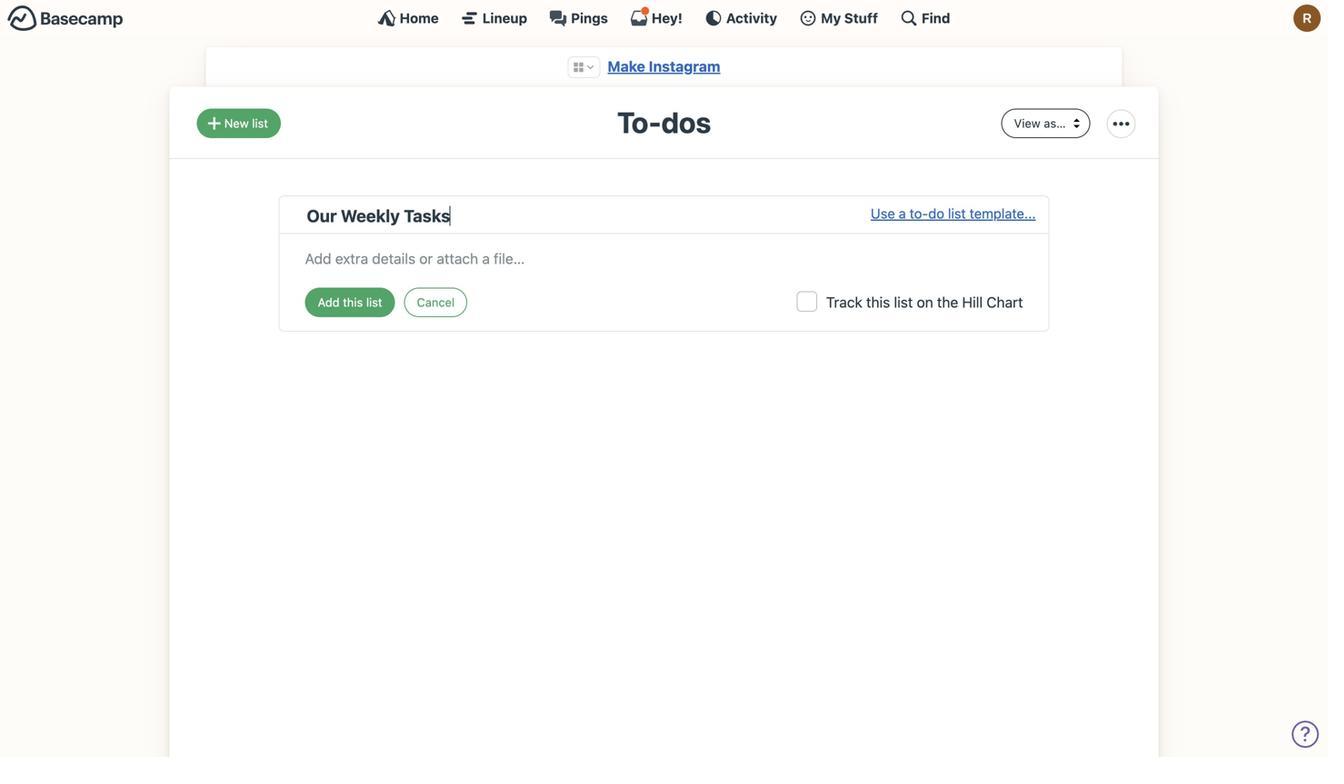 Task type: locate. For each thing, give the bounding box(es) containing it.
list left on
[[894, 294, 913, 311]]

0 horizontal spatial list
[[252, 116, 268, 130]]

None text field
[[305, 243, 1023, 269]]

hill chart
[[962, 294, 1023, 311]]

use
[[871, 205, 895, 221]]

2 horizontal spatial list
[[948, 205, 966, 221]]

make instagram link
[[608, 58, 721, 75]]

None submit
[[305, 288, 395, 317]]

home link
[[378, 9, 439, 27]]

to-
[[617, 105, 662, 139]]

as…
[[1044, 116, 1066, 130]]

list
[[252, 116, 268, 130], [948, 205, 966, 221], [894, 294, 913, 311]]

cancel
[[417, 295, 455, 309]]

1 vertical spatial list
[[948, 205, 966, 221]]

cancel button
[[404, 288, 467, 317]]

to-dos
[[617, 105, 711, 139]]

the
[[937, 294, 959, 311]]

view as… button
[[1002, 109, 1091, 138]]

to-
[[910, 205, 929, 221]]

on
[[917, 294, 934, 311]]

make instagram
[[608, 58, 721, 75]]

list right do
[[948, 205, 966, 221]]

0 vertical spatial list
[[252, 116, 268, 130]]

hey! button
[[630, 6, 683, 27]]

1 horizontal spatial list
[[894, 294, 913, 311]]

list inside new list link
[[252, 116, 268, 130]]

dos
[[662, 105, 711, 139]]

use a to-do list template... link
[[871, 203, 1036, 229]]

activity link
[[705, 9, 778, 27]]

template...
[[970, 205, 1036, 221]]

use a to-do list template...
[[871, 205, 1036, 221]]

my
[[821, 10, 841, 26]]

a
[[899, 205, 906, 221]]

new list
[[224, 116, 268, 130]]

do
[[929, 205, 945, 221]]

pings
[[571, 10, 608, 26]]

new list link
[[197, 109, 281, 138]]

main element
[[0, 0, 1328, 35]]

list right new at the left
[[252, 116, 268, 130]]

lineup link
[[461, 9, 527, 27]]

list inside the use a to-do list template... link
[[948, 205, 966, 221]]

instagram
[[649, 58, 721, 75]]



Task type: vqa. For each thing, say whether or not it's contained in the screenshot.
The When
no



Task type: describe. For each thing, give the bounding box(es) containing it.
my stuff button
[[799, 9, 878, 27]]

pings button
[[549, 9, 608, 27]]

make
[[608, 58, 645, 75]]

activity
[[726, 10, 778, 26]]

home
[[400, 10, 439, 26]]

this
[[866, 294, 890, 311]]

Name this list… text field
[[307, 203, 871, 229]]

find
[[922, 10, 951, 26]]

view as…
[[1014, 116, 1066, 130]]

2 vertical spatial list
[[894, 294, 913, 311]]

lineup
[[483, 10, 527, 26]]

view
[[1014, 116, 1041, 130]]

track this list on the hill chart
[[826, 294, 1023, 311]]

stuff
[[845, 10, 878, 26]]

my stuff
[[821, 10, 878, 26]]

new
[[224, 116, 249, 130]]

ruby image
[[1294, 5, 1321, 32]]

track
[[826, 294, 863, 311]]

find button
[[900, 9, 951, 27]]

hey!
[[652, 10, 683, 26]]

switch accounts image
[[7, 5, 124, 33]]



